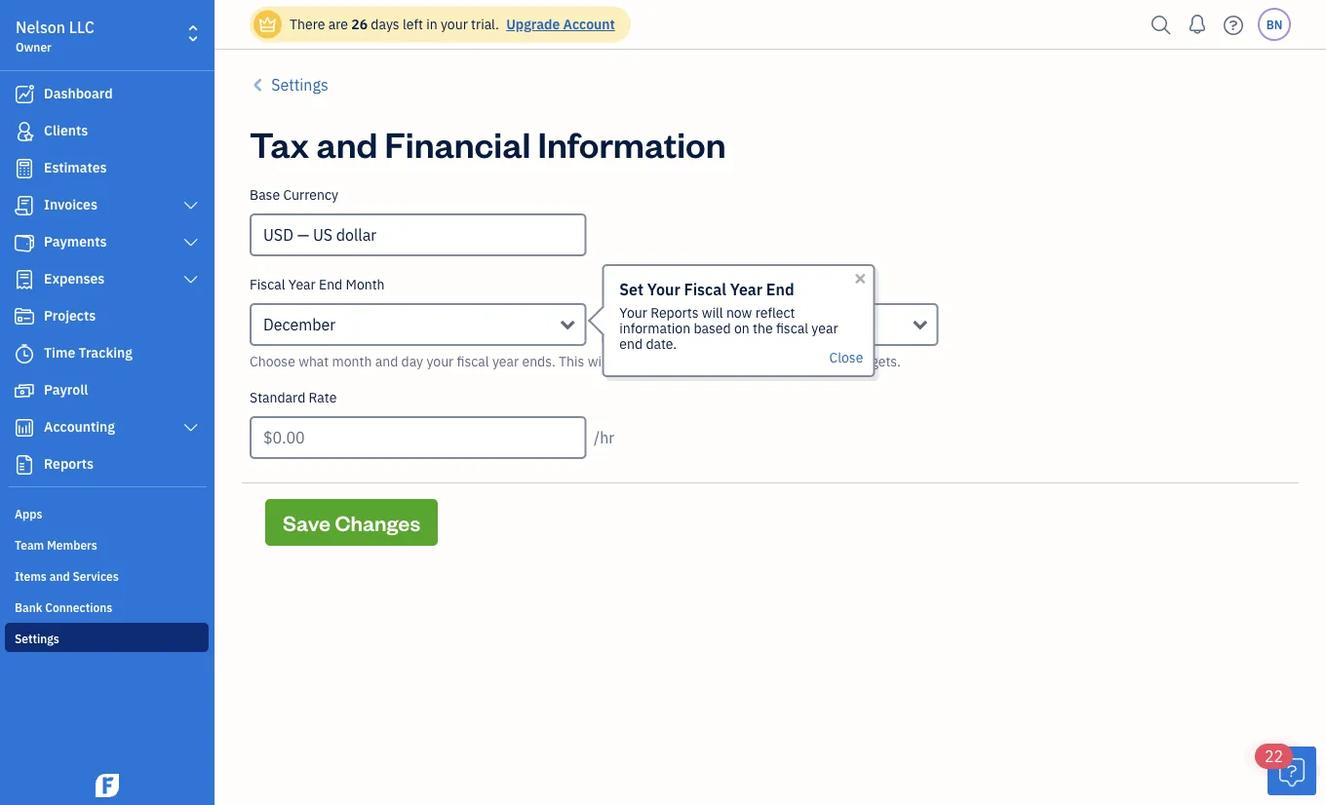 Task type: locate. For each thing, give the bounding box(es) containing it.
bn button
[[1259, 8, 1292, 41]]

and inside main element
[[49, 569, 70, 584]]

0 horizontal spatial reports
[[44, 455, 94, 473]]

end left month
[[319, 276, 343, 294]]

Fiscal Year End Month field
[[250, 303, 587, 346]]

your
[[441, 15, 468, 33], [427, 353, 454, 371]]

fiscal up the december
[[250, 276, 285, 294]]

settings link
[[5, 623, 209, 653]]

2 horizontal spatial fiscal
[[684, 280, 727, 300]]

1 horizontal spatial will
[[702, 304, 724, 322]]

december
[[263, 315, 336, 335]]

your right day
[[427, 353, 454, 371]]

fiscal inside set your fiscal year end your reports will now reflect information based on the fiscal year end date. close
[[684, 280, 727, 300]]

your down the set
[[620, 304, 648, 322]]

2 vertical spatial chevron large down image
[[182, 421, 200, 436]]

1 horizontal spatial fiscal
[[602, 276, 638, 294]]

invoices
[[44, 196, 97, 214]]

0 horizontal spatial fiscal
[[457, 353, 489, 371]]

year up dashboard
[[812, 320, 839, 338]]

26
[[351, 15, 368, 33]]

accounting
[[44, 418, 115, 436]]

0 horizontal spatial year
[[493, 353, 519, 371]]

projects link
[[5, 300, 209, 335]]

0 vertical spatial reports
[[651, 304, 699, 322]]

year inside set your fiscal year end your reports will now reflect information based on the fiscal year end date. close
[[730, 280, 763, 300]]

chevron large down image
[[182, 198, 200, 214], [182, 235, 200, 251], [182, 421, 200, 436]]

fiscal year end day
[[602, 276, 722, 294]]

Standard Rate text field
[[250, 417, 587, 460]]

expenses
[[44, 270, 105, 288]]

22 button
[[1256, 744, 1317, 796]]

llc
[[69, 17, 95, 38]]

base
[[250, 186, 280, 204]]

end up reflect
[[767, 280, 795, 300]]

time tracking
[[44, 344, 133, 362]]

will left be on the top of the page
[[588, 353, 609, 371]]

information
[[620, 320, 691, 338]]

report image
[[13, 456, 36, 475]]

dashboard link
[[5, 77, 209, 112]]

reports down fiscal year end day
[[651, 304, 699, 322]]

1 horizontal spatial year
[[641, 276, 668, 294]]

chevron large down image for payments
[[182, 235, 200, 251]]

now
[[727, 304, 753, 322]]

chevron large down image inside accounting link
[[182, 421, 200, 436]]

dashboard
[[781, 353, 847, 371]]

1 horizontal spatial end
[[672, 276, 695, 294]]

end left day
[[672, 276, 695, 294]]

1 horizontal spatial settings
[[271, 75, 328, 95]]

there are 26 days left in your trial. upgrade account
[[290, 15, 615, 33]]

payment image
[[13, 233, 36, 253]]

search image
[[1146, 10, 1178, 40]]

1 vertical spatial fiscal
[[457, 353, 489, 371]]

0 horizontal spatial settings
[[15, 631, 59, 647]]

1 horizontal spatial year
[[812, 320, 839, 338]]

go to help image
[[1219, 10, 1250, 40]]

month
[[332, 353, 372, 371]]

your right in
[[441, 15, 468, 33]]

your
[[648, 280, 681, 300], [620, 304, 648, 322]]

reports inside set your fiscal year end your reports will now reflect information based on the fiscal year end date. close
[[651, 304, 699, 322]]

settings down the bank
[[15, 631, 59, 647]]

financial
[[385, 120, 531, 166]]

1 vertical spatial will
[[588, 353, 609, 371]]

your right the set
[[648, 280, 681, 300]]

chevron large down image inside payments link
[[182, 235, 200, 251]]

main element
[[0, 0, 263, 806]]

apps link
[[5, 499, 209, 528]]

reflect
[[756, 304, 796, 322]]

items and services link
[[5, 561, 209, 590]]

save changes button
[[265, 500, 438, 546]]

chart image
[[13, 419, 36, 438]]

reports
[[651, 304, 699, 322], [44, 455, 94, 473]]

payments link
[[5, 225, 209, 260]]

settings inside main element
[[15, 631, 59, 647]]

2 chevron large down image from the top
[[182, 235, 200, 251]]

time tracking link
[[5, 337, 209, 372]]

account
[[563, 15, 615, 33]]

items and services
[[15, 569, 119, 584]]

services
[[73, 569, 119, 584]]

fiscal up based
[[684, 280, 727, 300]]

fiscal up 31
[[602, 276, 638, 294]]

freshbooks image
[[92, 775, 123, 798]]

clients
[[44, 121, 88, 140]]

this
[[559, 353, 585, 371]]

0 vertical spatial settings
[[271, 75, 328, 95]]

year for december
[[289, 276, 316, 294]]

estimates link
[[5, 151, 209, 186]]

1 horizontal spatial reports
[[651, 304, 699, 322]]

will left the now at right
[[702, 304, 724, 322]]

0 vertical spatial will
[[702, 304, 724, 322]]

end
[[319, 276, 343, 294], [672, 276, 695, 294], [767, 280, 795, 300]]

year left ends.
[[493, 353, 519, 371]]

what
[[299, 353, 329, 371]]

0 horizontal spatial year
[[289, 276, 316, 294]]

fiscal for december
[[250, 276, 285, 294]]

1 chevron large down image from the top
[[182, 198, 200, 214]]

connections
[[45, 600, 113, 616]]

fiscal right the the
[[777, 320, 809, 338]]

fiscal right day
[[457, 353, 489, 371]]

1 vertical spatial chevron large down image
[[182, 235, 200, 251]]

0 horizontal spatial fiscal
[[250, 276, 285, 294]]

chevron large down image for accounting
[[182, 421, 200, 436]]

fiscal
[[250, 276, 285, 294], [602, 276, 638, 294], [684, 280, 727, 300]]

dashboard
[[44, 84, 113, 102]]

fiscal inside set your fiscal year end your reports will now reflect information based on the fiscal year end date. close
[[777, 320, 809, 338]]

0 vertical spatial chevron large down image
[[182, 198, 200, 214]]

choose what month and day your fiscal year ends. this will be reflected by reports and dashboard widgets.
[[250, 353, 901, 371]]

2 horizontal spatial year
[[730, 280, 763, 300]]

year up information
[[641, 276, 668, 294]]

upgrade account link
[[503, 15, 615, 33]]

will inside set your fiscal year end your reports will now reflect information based on the fiscal year end date. close
[[702, 304, 724, 322]]

1 horizontal spatial fiscal
[[777, 320, 809, 338]]

and down the the
[[755, 353, 778, 371]]

payroll
[[44, 381, 88, 399]]

payroll link
[[5, 374, 209, 409]]

1 vertical spatial settings
[[15, 631, 59, 647]]

date.
[[646, 335, 677, 353]]

reports inside main element
[[44, 455, 94, 473]]

and right items
[[49, 569, 70, 584]]

0 vertical spatial year
[[812, 320, 839, 338]]

payments
[[44, 233, 107, 251]]

and up the currency
[[316, 120, 378, 166]]

close
[[830, 349, 864, 367]]

0 horizontal spatial end
[[319, 276, 343, 294]]

year up the now at right
[[730, 280, 763, 300]]

0 vertical spatial fiscal
[[777, 320, 809, 338]]

year
[[812, 320, 839, 338], [493, 353, 519, 371]]

are
[[329, 15, 348, 33]]

nelson llc owner
[[16, 17, 95, 55]]

team members
[[15, 538, 97, 553]]

estimates
[[44, 159, 107, 177]]

settings right chevronleft image
[[271, 75, 328, 95]]

clients link
[[5, 114, 209, 149]]

0 horizontal spatial will
[[588, 353, 609, 371]]

dashboard image
[[13, 85, 36, 104]]

choose
[[250, 353, 295, 371]]

year for 31
[[641, 276, 668, 294]]

year up the december
[[289, 276, 316, 294]]

reports down accounting
[[44, 455, 94, 473]]

day
[[698, 276, 722, 294]]

currency
[[283, 186, 338, 204]]

1 vertical spatial year
[[493, 353, 519, 371]]

1 vertical spatial reports
[[44, 455, 94, 473]]

bn
[[1267, 17, 1283, 32]]

by
[[689, 353, 704, 371]]

end for 31
[[672, 276, 695, 294]]

2 horizontal spatial end
[[767, 280, 795, 300]]

left
[[403, 15, 423, 33]]

and
[[316, 120, 378, 166], [375, 353, 398, 371], [755, 353, 778, 371], [49, 569, 70, 584]]

fiscal
[[777, 320, 809, 338], [457, 353, 489, 371]]

standard rate
[[250, 389, 337, 407]]

3 chevron large down image from the top
[[182, 421, 200, 436]]

days
[[371, 15, 400, 33]]



Task type: describe. For each thing, give the bounding box(es) containing it.
0 vertical spatial your
[[648, 280, 681, 300]]

notifications image
[[1182, 5, 1214, 44]]

on
[[735, 320, 750, 338]]

tracking
[[79, 344, 133, 362]]

invoice image
[[13, 196, 36, 216]]

end for december
[[319, 276, 343, 294]]

settings inside button
[[271, 75, 328, 95]]

Fiscal Year End Day field
[[602, 303, 939, 346]]

standard
[[250, 389, 306, 407]]

reports link
[[5, 448, 209, 483]]

22
[[1265, 747, 1284, 767]]

day
[[402, 353, 424, 371]]

crown image
[[258, 14, 278, 35]]

resource center badge image
[[1268, 747, 1317, 796]]

items
[[15, 569, 47, 584]]

upgrade
[[507, 15, 560, 33]]

rate
[[309, 389, 337, 407]]

based
[[694, 320, 731, 338]]

reports
[[707, 353, 752, 371]]

tax and financial information
[[250, 120, 726, 166]]

and left day
[[375, 353, 398, 371]]

set
[[620, 280, 644, 300]]

1 vertical spatial your
[[427, 353, 454, 371]]

apps
[[15, 506, 42, 522]]

end
[[620, 335, 643, 353]]

projects
[[44, 307, 96, 325]]

ends.
[[522, 353, 556, 371]]

expenses link
[[5, 262, 209, 298]]

1 vertical spatial your
[[620, 304, 648, 322]]

close button
[[830, 349, 864, 367]]

end inside set your fiscal year end your reports will now reflect information based on the fiscal year end date. close
[[767, 280, 795, 300]]

fiscal for 31
[[602, 276, 638, 294]]

bank
[[15, 600, 42, 616]]

project image
[[13, 307, 36, 327]]

/hr
[[594, 428, 615, 448]]

close image
[[853, 271, 869, 287]]

save
[[283, 509, 331, 537]]

bank connections link
[[5, 592, 209, 621]]

be
[[612, 353, 628, 371]]

time
[[44, 344, 75, 362]]

tax
[[250, 120, 309, 166]]

set your fiscal year end your reports will now reflect information based on the fiscal year end date. close
[[620, 280, 864, 367]]

information
[[538, 120, 726, 166]]

0 vertical spatial your
[[441, 15, 468, 33]]

31
[[616, 315, 635, 335]]

bank connections
[[15, 600, 113, 616]]

reflected
[[631, 353, 686, 371]]

trial.
[[471, 15, 499, 33]]

owner
[[16, 39, 52, 55]]

nelson
[[16, 17, 65, 38]]

estimate image
[[13, 159, 36, 179]]

timer image
[[13, 344, 36, 364]]

money image
[[13, 381, 36, 401]]

save changes
[[283, 509, 421, 537]]

year inside set your fiscal year end your reports will now reflect information based on the fiscal year end date. close
[[812, 320, 839, 338]]

in
[[427, 15, 438, 33]]

team members link
[[5, 530, 209, 559]]

Currency text field
[[252, 216, 585, 255]]

accounting link
[[5, 411, 209, 446]]

settings button
[[250, 73, 328, 97]]

members
[[47, 538, 97, 553]]

changes
[[335, 509, 421, 537]]

team
[[15, 538, 44, 553]]

base currency
[[250, 186, 338, 204]]

invoices link
[[5, 188, 209, 223]]

widgets.
[[850, 353, 901, 371]]

month
[[346, 276, 385, 294]]

chevron large down image for invoices
[[182, 198, 200, 214]]

there
[[290, 15, 325, 33]]

client image
[[13, 122, 36, 141]]

fiscal year end month
[[250, 276, 385, 294]]

chevronleft image
[[250, 73, 268, 97]]

expense image
[[13, 270, 36, 290]]

chevron large down image
[[182, 272, 200, 288]]



Task type: vqa. For each thing, say whether or not it's contained in the screenshot.
Save Changes button
yes



